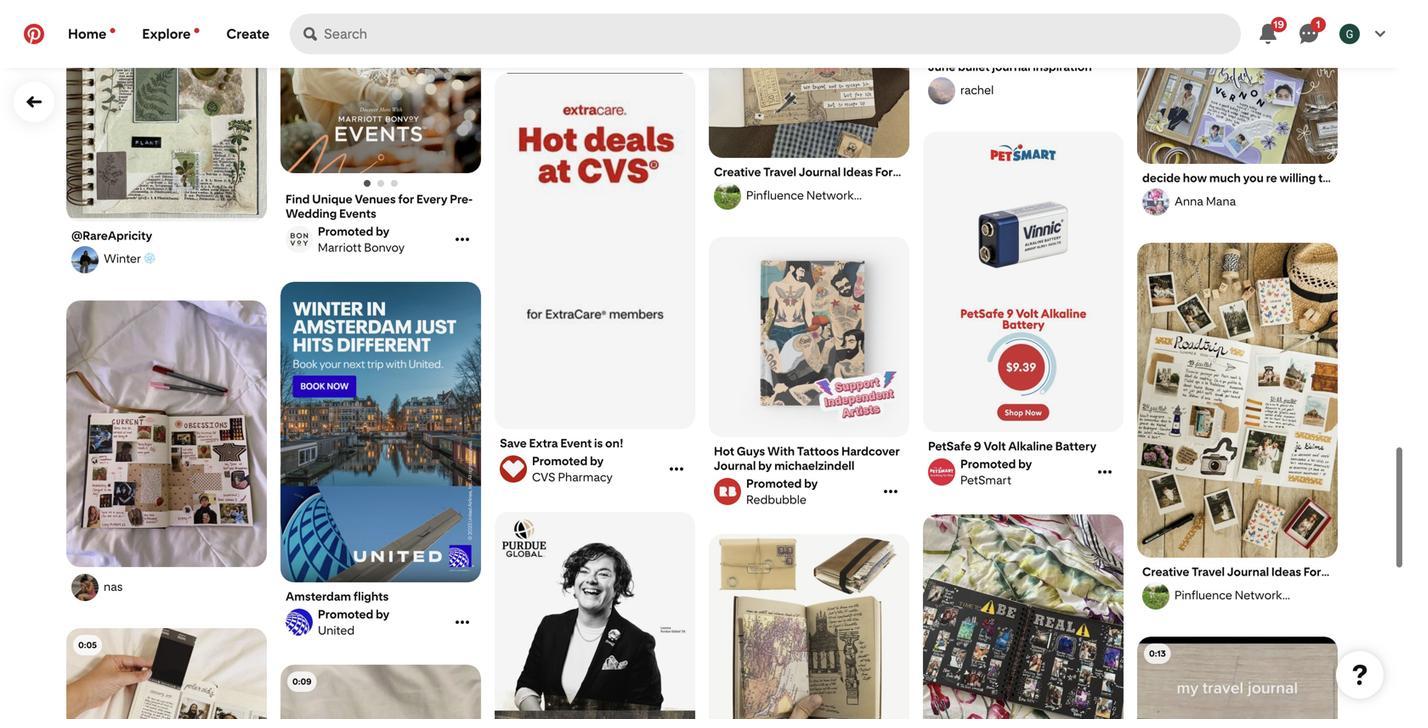 Task type: describe. For each thing, give the bounding box(es) containing it.
journal
[[992, 59, 1031, 74]]

[paidlink] 68 hot travel scrapbooking ideas layout insights you need to know now #travelscrapbookingideaslayout image
[[1137, 243, 1338, 559]]

home link
[[54, 14, 129, 54]]

find unique venues for every pre- wedding events link
[[286, 192, 476, 221]]

this contains an image of: @rareapricity image
[[66, 0, 267, 222]]

19
[[1274, 18, 1284, 30]]

rachel link
[[926, 77, 1121, 105]]

rachel
[[960, 83, 994, 97]]

marriott bonvoy
[[318, 241, 405, 255]]

petsmart
[[960, 473, 1011, 488]]

save extra event is on!
[[500, 437, 624, 451]]

explore link
[[129, 14, 213, 54]]

how to make a diy travel journal or travel scrapbook 2023
[[500, 14, 686, 42]]

bullet
[[958, 59, 990, 74]]

pharmacy
[[558, 471, 613, 485]]

alkaline
[[1008, 439, 1053, 454]]

guys
[[737, 445, 765, 459]]

❄️
[[144, 252, 156, 266]]

1 find unique venues for every pre-wedding events image from the left
[[364, 180, 371, 187]]

high-quality hardcover journal with wraparound print. 128 pages in ruled, graph or blank options. hot guys with tattoos image
[[709, 237, 909, 438]]

redbubble
[[746, 493, 807, 507]]

notifications image
[[110, 28, 115, 33]]

to
[[528, 14, 541, 28]]

make
[[543, 14, 573, 28]]

petsafe
[[928, 439, 972, 454]]

united
[[318, 624, 355, 638]]

19 button
[[1248, 14, 1289, 54]]

explore
[[142, 26, 191, 42]]

bonvoy
[[364, 241, 405, 255]]

amsterdam flights link
[[286, 590, 476, 604]]

for
[[398, 192, 414, 207]]

this contains an image of: gifts for bf/gf k.aylanguyen on tiktok image
[[280, 666, 481, 720]]

petsafe 9 volt alkaline battery link
[[928, 439, 1119, 454]]

replacement 9v battery for the petsafe pawz away spray deterrent. petsafe 9 volt alkaline battery | petsmart image
[[923, 132, 1124, 433]]

create
[[226, 26, 270, 42]]

faster shipping. better service image
[[709, 535, 909, 720]]

marriott bonvoy link
[[283, 224, 451, 255]]

cvs pharmacy
[[532, 471, 613, 485]]

nas
[[104, 580, 123, 595]]

petsafe 9 volt alkaline battery
[[928, 439, 1097, 454]]

save
[[500, 437, 527, 451]]

redbubble link
[[711, 477, 880, 507]]

2023
[[615, 28, 645, 42]]

save extra event is on! link
[[500, 437, 690, 451]]

cvs
[[532, 471, 555, 485]]

a
[[576, 14, 584, 28]]

2 find unique venues for every pre-wedding events image from the left
[[391, 180, 398, 187]]

1
[[1316, 18, 1320, 30]]

anna
[[1175, 194, 1203, 209]]

with
[[767, 445, 795, 459]]

tattoos
[[797, 445, 839, 459]]

on!
[[605, 437, 624, 451]]

bach parties, wedding showers, welcome receptions, rehearsal dinners — there's a big lead-up to your big day. take every pre-wedding event a step beyond with marriott bonvoy events™. choose from extraordinary hotel brands with unique venues for every vibe. image
[[280, 0, 481, 173]]

greg robinson image
[[1340, 24, 1360, 44]]

june bullet journal inspiration link
[[928, 59, 1119, 74]]

0 vertical spatial cake cakes cake decorating cake aesthetic cake recipes cake recipe cake decor cake dessert cake desserts cake ideas cake design cake designs cake aesthetic simple cake decoration cakes aesthetic cake decorating ideas cake recipes easy cakes desserts cake decorations cake shop cake shopping ..."a beautiful way to keep memories of that special birthday alive and safe forever. store items such as photos, celebration cards, special gifts or any other sentimental items. a perfect ... less ... mor .. image
[[1137, 0, 1338, 164]]



Task type: locate. For each thing, give the bounding box(es) containing it.
scrapbook
[[552, 28, 613, 42]]

michaelzindell
[[774, 459, 855, 473]]

home
[[68, 26, 106, 42]]

anna mana link
[[1140, 189, 1335, 216]]

events
[[339, 207, 376, 221]]

0 horizontal spatial travel
[[516, 28, 549, 42]]

[promotion] visit 'bookonboard.com' to end your search for best travel journal ideas, travel diary inspiration, simple travel book inspo, aesthetic travel scrapbook and art journal. diy travel sketchbook, illustration, prompts, doodles, stickers, bullet packing list, map, cover, templates and layouts, digital/polaroid photos, postcards, roadtrip, my adventure book ideas for your travelers notebook full of creative, vintage and unique pages #traveljournalideas #travelscrapbookstickers image
[[709, 0, 909, 159]]

journal inside how to make a diy travel journal or travel scrapbook 2023
[[644, 14, 686, 28]]

venues
[[355, 192, 396, 207]]

create link
[[213, 14, 283, 54]]

journal left by
[[714, 459, 756, 473]]

winter
[[104, 252, 141, 266]]

cvs pharmacy link
[[497, 454, 666, 485]]

flights
[[353, 590, 389, 604]]

event
[[560, 437, 592, 451]]

0 horizontal spatial cake cakes cake decorating cake aesthetic cake recipes cake recipe cake decor cake dessert cake desserts cake ideas cake design cake designs cake aesthetic simple cake decoration cakes aesthetic cake decorating ideas cake recipes easy cakes desserts cake decorations cake shop cake shopping ..."a beautiful way to keep memories of that special birthday alive and safe forever. store items such as photos, celebration cards, special gifts or any other sentimental items. a perfect ... less ... mor .. image
[[923, 515, 1124, 720]]

travel
[[609, 14, 642, 28], [516, 28, 549, 42]]

0 vertical spatial journal
[[644, 14, 686, 28]]

find unique venues for every pre-wedding events image
[[364, 180, 371, 187], [391, 180, 398, 187]]

anna mana
[[1175, 194, 1236, 209]]

nas link
[[69, 575, 264, 602]]

amsterdam flights
[[286, 590, 389, 604]]

2 horizontal spatial this contains an image of: image
[[1137, 637, 1338, 720]]

journal
[[644, 14, 686, 28], [714, 459, 756, 473]]

1 vertical spatial cake cakes cake decorating cake aesthetic cake recipes cake recipe cake decor cake dessert cake desserts cake ideas cake design cake designs cake aesthetic simple cake decoration cakes aesthetic cake decorating ideas cake recipes easy cakes desserts cake decorations cake shop cake shopping ..."a beautiful way to keep memories of that special birthday alive and safe forever. store items such as photos, celebration cards, special gifts or any other sentimental items. a perfect ... less ... mor .. image
[[923, 515, 1124, 720]]

june bullet journal inspiration
[[928, 59, 1092, 74]]

wedding
[[286, 207, 337, 221]]

this contains an image of: image
[[66, 301, 267, 568], [495, 513, 695, 720], [1137, 637, 1338, 720]]

cake cakes cake decorating cake aesthetic cake recipes cake recipe cake decor cake dessert cake desserts cake ideas cake design cake designs cake aesthetic simple cake decoration cakes aesthetic cake decorating ideas cake recipes easy cakes desserts cake decorations cake shop cake shopping ..."a beautiful way to keep memories of that special birthday alive and safe forever. store items such as photos, celebration cards, special gifts or any other sentimental items. a perfect ... less ... mor .. image
[[1137, 0, 1338, 164], [923, 515, 1124, 720]]

find unique venues for every pre-wedding events image left find unique venues for every pre-wedding events image
[[364, 180, 371, 187]]

travel right diy
[[609, 14, 642, 28]]

pre-
[[450, 192, 473, 207]]

amsterdam
[[286, 590, 351, 604]]

1 horizontal spatial cake cakes cake decorating cake aesthetic cake recipes cake recipe cake decor cake dessert cake desserts cake ideas cake design cake designs cake aesthetic simple cake decoration cakes aesthetic cake decorating ideas cake recipes easy cakes desserts cake decorations cake shop cake shopping ..."a beautiful way to keep memories of that special birthday alive and safe forever. store items such as photos, celebration cards, special gifts or any other sentimental items. a perfect ... less ... mor .. image
[[1137, 0, 1338, 164]]

battery
[[1055, 439, 1097, 454]]

find unique venues for every pre- wedding events
[[286, 192, 473, 221]]

notifications image
[[194, 28, 199, 33]]

journal right diy
[[644, 14, 686, 28]]

find
[[286, 192, 310, 207]]

hot guys with tattoos hardcover journal by michaelzindell
[[714, 445, 900, 473]]

is
[[594, 437, 603, 451]]

1 horizontal spatial travel
[[609, 14, 642, 28]]

extra
[[529, 437, 558, 451]]

1 horizontal spatial this contains an image of: image
[[495, 513, 695, 720]]

winter ❄️ link
[[69, 246, 264, 274]]

winter ❄️
[[104, 252, 156, 266]]

how
[[500, 14, 526, 28]]

journal inside hot guys with tattoos hardcover journal by michaelzindell
[[714, 459, 756, 473]]

find unique venues for every pre-wedding events image right find unique venues for every pre-wedding events image
[[391, 180, 398, 187]]

mana
[[1206, 194, 1236, 209]]

1 horizontal spatial find unique venues for every pre-wedding events image
[[391, 180, 398, 187]]

petsmart link
[[926, 457, 1094, 488]]

@rareapricity
[[71, 229, 152, 243]]

june
[[928, 59, 956, 74]]

hardcover
[[841, 445, 900, 459]]

marriott
[[318, 241, 362, 255]]

0 horizontal spatial find unique venues for every pre-wedding events image
[[364, 180, 371, 187]]

or
[[500, 28, 514, 42]]

1 vertical spatial journal
[[714, 459, 756, 473]]

travel right or
[[516, 28, 549, 42]]

by
[[758, 459, 772, 473]]

find unique venues for every pre-wedding events image
[[377, 180, 384, 187]]

united link
[[283, 608, 451, 638]]

1 button
[[1289, 14, 1329, 54]]

inspiration
[[1033, 59, 1092, 74]]

this contains an image of: june bullet journal inspiration image
[[923, 0, 1124, 53]]

Search text field
[[324, 14, 1241, 54]]

9
[[974, 439, 981, 454]]

search icon image
[[304, 27, 317, 41]]

hot
[[714, 445, 734, 459]]

diy
[[587, 14, 607, 28]]

0 horizontal spatial this contains an image of: image
[[66, 301, 267, 568]]

volt
[[984, 439, 1006, 454]]

hot guys with tattoos hardcover journal by michaelzindell link
[[714, 445, 904, 473]]

whisk yourself away to europe this winter with united. image
[[280, 282, 481, 583]]

this contains an image of: very easy and beautiful image
[[66, 629, 267, 720]]

unique
[[312, 192, 352, 207]]

@rareapricity link
[[71, 229, 262, 243]]

every
[[417, 192, 448, 207]]

0 horizontal spatial journal
[[644, 14, 686, 28]]

1 horizontal spatial journal
[[714, 459, 756, 473]]



Task type: vqa. For each thing, say whether or not it's contained in the screenshot.
"Redbubble"
yes



